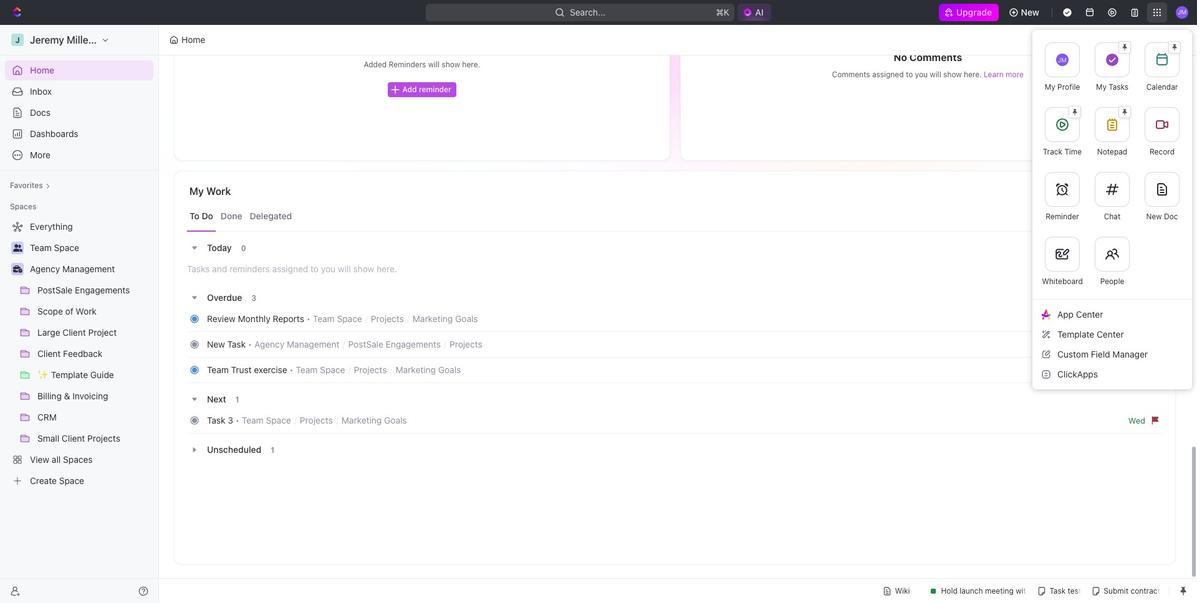 Task type: describe. For each thing, give the bounding box(es) containing it.
no
[[894, 52, 907, 63]]

0 vertical spatial agency management link
[[30, 259, 151, 279]]

projects link for team trust exercise • team space / projects / marketing goals
[[354, 365, 387, 375]]

2 horizontal spatial show
[[944, 70, 962, 79]]

track time
[[1043, 147, 1082, 157]]

marketing goals link for team trust exercise • team space / projects / marketing goals
[[396, 365, 461, 375]]

postsale
[[348, 339, 383, 350]]

wed
[[1129, 416, 1146, 426]]

business time image
[[13, 266, 22, 273]]

clickapps
[[1058, 369, 1098, 380]]

1:30
[[1130, 365, 1146, 375]]

my work
[[190, 186, 231, 197]]

work
[[206, 186, 231, 197]]

doc
[[1164, 212, 1178, 221]]

projects up postsale engagements link
[[371, 314, 404, 324]]

2 horizontal spatial will
[[930, 70, 942, 79]]

exercise
[[254, 365, 287, 375]]

calendar button
[[1138, 35, 1187, 100]]

app
[[1058, 309, 1074, 320]]

clickapps button
[[1038, 365, 1187, 385]]

projects link right engagements
[[450, 339, 483, 350]]

2 horizontal spatial here.
[[964, 70, 982, 79]]

manage cards
[[1125, 34, 1185, 45]]

upgrade link
[[939, 4, 999, 21]]

track
[[1043, 147, 1063, 157]]

to
[[190, 211, 199, 221]]

marketing goals link for task 3 • team space / projects / marketing goals
[[342, 415, 407, 426]]

projects link for review monthly reports • team space / projects / marketing goals
[[371, 314, 404, 324]]

1 horizontal spatial to
[[906, 70, 913, 79]]

search...
[[570, 7, 606, 17]]

no comments
[[894, 52, 962, 63]]

custom
[[1058, 349, 1089, 360]]

unscheduled
[[207, 444, 261, 455]]

reminders
[[389, 60, 426, 69]]

my tasks
[[1096, 82, 1129, 92]]

add reminder
[[403, 85, 451, 94]]

engagements
[[386, 339, 441, 350]]

0 horizontal spatial 3
[[228, 415, 233, 426]]

next
[[207, 394, 226, 404]]

yesterday 1:30 pm
[[1091, 365, 1161, 375]]

task 3 • team space / projects / marketing goals
[[207, 415, 407, 426]]

new task • agency management / postsale engagements / projects
[[207, 339, 483, 350]]

days
[[1112, 340, 1129, 350]]

my tasks button
[[1088, 35, 1138, 100]]

center for app center
[[1076, 309, 1104, 320]]

0 vertical spatial comments
[[910, 52, 962, 63]]

management inside agency management link
[[62, 264, 115, 274]]

layout:
[[1056, 34, 1086, 45]]

team up unscheduled
[[242, 415, 264, 426]]

record
[[1150, 147, 1175, 157]]

marketing for team trust exercise • team space / projects / marketing goals
[[396, 365, 436, 375]]

docs link
[[5, 103, 153, 123]]

1 vertical spatial task
[[207, 415, 225, 426]]

learn
[[984, 70, 1004, 79]]

sidebar navigation
[[0, 25, 159, 604]]

1 for next
[[236, 395, 239, 404]]

reminder
[[419, 85, 451, 94]]

• up unscheduled
[[236, 415, 240, 426]]

add reminder button
[[388, 82, 456, 97]]

team space link for reports
[[313, 314, 362, 324]]

to do
[[190, 211, 213, 221]]

projects right engagements
[[450, 339, 483, 350]]

notepad
[[1097, 147, 1128, 157]]

2 vertical spatial space
[[266, 415, 291, 426]]

my for my work
[[190, 186, 204, 197]]

new button
[[1004, 2, 1047, 22]]

goals for review monthly reports • team space / projects / marketing goals
[[455, 314, 478, 324]]

2 days ago
[[1105, 340, 1146, 350]]

yesterday
[[1091, 365, 1128, 375]]

team space link for exercise
[[296, 365, 345, 375]]

0 vertical spatial you
[[915, 70, 928, 79]]

spaces
[[10, 202, 36, 211]]

• right exercise
[[290, 365, 294, 375]]

2 vertical spatial goals
[[384, 415, 407, 426]]

1 horizontal spatial task
[[227, 339, 246, 350]]

• right the reports
[[307, 314, 311, 324]]

my for my profile
[[1045, 82, 1056, 92]]

time
[[1065, 147, 1082, 157]]

inbox
[[30, 86, 52, 97]]

tasks and reminders assigned to you will show here.
[[187, 264, 397, 274]]

new for new doc
[[1147, 212, 1162, 221]]

team trust exercise • team space / projects / marketing goals
[[207, 365, 461, 375]]

1 horizontal spatial management
[[287, 339, 340, 350]]

1 vertical spatial agency
[[254, 339, 285, 350]]

chat button
[[1088, 165, 1138, 230]]

ago
[[1132, 340, 1146, 350]]

jm
[[1058, 56, 1067, 64]]

postsale engagements link
[[348, 339, 441, 350]]

custom field manager
[[1058, 349, 1148, 360]]

0 vertical spatial 3
[[251, 293, 256, 303]]

my for my tasks
[[1096, 82, 1107, 92]]

review monthly reports • team space / projects / marketing goals
[[207, 314, 478, 324]]

1 horizontal spatial agency management link
[[254, 339, 340, 350]]

marketing goals link for review monthly reports • team space / projects / marketing goals
[[413, 314, 478, 324]]

edit
[[1038, 34, 1054, 45]]

chat
[[1104, 212, 1121, 221]]

manage cards button
[[1118, 30, 1192, 50]]

new for new task • agency management / postsale engagements / projects
[[207, 339, 225, 350]]

agency management
[[30, 264, 115, 274]]

team left trust on the left
[[207, 365, 229, 375]]

reminders
[[230, 264, 270, 274]]



Task type: locate. For each thing, give the bounding box(es) containing it.
agency right business time image
[[30, 264, 60, 274]]

2
[[1105, 340, 1109, 350]]

1 horizontal spatial you
[[915, 70, 928, 79]]

you up "review monthly reports • team space / projects / marketing goals"
[[321, 264, 336, 274]]

tasks
[[1109, 82, 1129, 92], [187, 264, 210, 274]]

center inside template center 'button'
[[1097, 329, 1124, 340]]

more
[[1006, 70, 1024, 79]]

center for template center
[[1097, 329, 1124, 340]]

my inside button
[[1096, 82, 1107, 92]]

0 horizontal spatial my
[[190, 186, 204, 197]]

0 horizontal spatial here.
[[377, 264, 397, 274]]

0 horizontal spatial to
[[311, 264, 319, 274]]

marketing for review monthly reports • team space / projects / marketing goals
[[413, 314, 453, 324]]

0 vertical spatial goals
[[455, 314, 478, 324]]

team right exercise
[[296, 365, 318, 375]]

agency
[[30, 264, 60, 274], [254, 339, 285, 350]]

team space link up unscheduled
[[242, 415, 291, 426]]

task down next
[[207, 415, 225, 426]]

favorites button
[[5, 178, 55, 193]]

to up "review monthly reports • team space / projects / marketing goals"
[[311, 264, 319, 274]]

center inside the app center button
[[1076, 309, 1104, 320]]

template center
[[1058, 329, 1124, 340]]

trust
[[231, 365, 252, 375]]

will up "review monthly reports • team space / projects / marketing goals"
[[338, 264, 351, 274]]

0 vertical spatial center
[[1076, 309, 1104, 320]]

1 vertical spatial to
[[311, 264, 319, 274]]

new up edit
[[1021, 7, 1040, 17]]

review
[[207, 314, 236, 324]]

0 horizontal spatial will
[[338, 264, 351, 274]]

1 vertical spatial new
[[1147, 212, 1162, 221]]

team space link for •
[[242, 415, 291, 426]]

team
[[313, 314, 335, 324], [207, 365, 229, 375], [296, 365, 318, 375], [242, 415, 264, 426]]

0 vertical spatial 1
[[236, 395, 239, 404]]

reminder button
[[1038, 165, 1088, 230]]

0 horizontal spatial home
[[30, 65, 54, 75]]

1 vertical spatial home
[[30, 65, 54, 75]]

0 vertical spatial tasks
[[1109, 82, 1129, 92]]

1 horizontal spatial new
[[1021, 7, 1040, 17]]

dashboards link
[[5, 124, 153, 144]]

my
[[1045, 82, 1056, 92], [1096, 82, 1107, 92], [190, 186, 204, 197]]

/
[[365, 314, 368, 324], [407, 314, 410, 324], [343, 339, 345, 350], [444, 339, 447, 350], [348, 365, 351, 375], [390, 365, 393, 375], [294, 415, 297, 426], [336, 415, 339, 426]]

0 horizontal spatial comments
[[832, 70, 870, 79]]

0 vertical spatial task
[[227, 339, 246, 350]]

here.
[[462, 60, 480, 69], [964, 70, 982, 79], [377, 264, 397, 274]]

done
[[221, 211, 242, 221]]

marketing down team trust exercise • team space / projects / marketing goals
[[342, 415, 382, 426]]

0 horizontal spatial new
[[207, 339, 225, 350]]

1 horizontal spatial my
[[1045, 82, 1056, 92]]

today
[[207, 242, 232, 253]]

projects link for task 3 • team space / projects / marketing goals
[[300, 415, 333, 426]]

1 vertical spatial marketing goals link
[[396, 365, 461, 375]]

will down no comments
[[930, 70, 942, 79]]

center
[[1076, 309, 1104, 320], [1097, 329, 1124, 340]]

0 vertical spatial space
[[337, 314, 362, 324]]

to do tab
[[187, 201, 216, 231]]

projects down postsale
[[354, 365, 387, 375]]

assigned down no
[[872, 70, 904, 79]]

people button
[[1088, 230, 1138, 294]]

0 vertical spatial agency
[[30, 264, 60, 274]]

edit layout:
[[1038, 34, 1086, 45]]

my profile
[[1045, 82, 1080, 92]]

template center button
[[1038, 325, 1187, 345]]

1 vertical spatial management
[[287, 339, 340, 350]]

3 up unscheduled
[[228, 415, 233, 426]]

0 vertical spatial home
[[181, 34, 205, 45]]

assigned right reminders
[[272, 264, 308, 274]]

tasks inside button
[[1109, 82, 1129, 92]]

1 vertical spatial 3
[[228, 415, 233, 426]]

space down exercise
[[266, 415, 291, 426]]

1 horizontal spatial here.
[[462, 60, 480, 69]]

my right the profile
[[1096, 82, 1107, 92]]

projects down team trust exercise • team space / projects / marketing goals
[[300, 415, 333, 426]]

1 vertical spatial agency management link
[[254, 339, 340, 350]]

1 horizontal spatial 3
[[251, 293, 256, 303]]

reports
[[273, 314, 304, 324]]

manager
[[1113, 349, 1148, 360]]

1 for unscheduled
[[271, 446, 274, 455]]

will up reminder
[[428, 60, 440, 69]]

⌘k
[[716, 7, 730, 17]]

marketing down engagements
[[396, 365, 436, 375]]

show up reminder
[[442, 60, 460, 69]]

record button
[[1138, 100, 1187, 165]]

agency up exercise
[[254, 339, 285, 350]]

new down review
[[207, 339, 225, 350]]

0 vertical spatial management
[[62, 264, 115, 274]]

0 horizontal spatial agency
[[30, 264, 60, 274]]

0 horizontal spatial show
[[353, 264, 374, 274]]

people
[[1101, 277, 1125, 286]]

delegated
[[250, 211, 292, 221]]

whiteboard button
[[1038, 230, 1088, 294]]

pm
[[1149, 365, 1161, 375]]

0 vertical spatial marketing goals link
[[413, 314, 478, 324]]

home inside sidebar navigation
[[30, 65, 54, 75]]

projects
[[371, 314, 404, 324], [450, 339, 483, 350], [354, 365, 387, 375], [300, 415, 333, 426]]

new left doc
[[1147, 212, 1162, 221]]

to
[[906, 70, 913, 79], [311, 264, 319, 274]]

management
[[62, 264, 115, 274], [287, 339, 340, 350]]

1 horizontal spatial home
[[181, 34, 205, 45]]

0 vertical spatial new
[[1021, 7, 1040, 17]]

app center button
[[1038, 305, 1187, 325]]

show up "review monthly reports • team space / projects / marketing goals"
[[353, 264, 374, 274]]

notepad button
[[1088, 100, 1138, 165]]

1 horizontal spatial will
[[428, 60, 440, 69]]

0 horizontal spatial management
[[62, 264, 115, 274]]

agency inside sidebar navigation
[[30, 264, 60, 274]]

1 vertical spatial center
[[1097, 329, 1124, 340]]

• down monthly
[[248, 339, 252, 350]]

0 horizontal spatial 1
[[236, 395, 239, 404]]

agency management link
[[30, 259, 151, 279], [254, 339, 340, 350]]

0 horizontal spatial you
[[321, 264, 336, 274]]

0 vertical spatial assigned
[[872, 70, 904, 79]]

reminder
[[1046, 212, 1079, 221]]

tasks left 'calendar'
[[1109, 82, 1129, 92]]

add
[[403, 85, 417, 94]]

done tab
[[218, 201, 245, 231]]

upgrade
[[957, 7, 993, 17]]

team space link up new task • agency management / postsale engagements / projects at the left of page
[[313, 314, 362, 324]]

learn more link
[[984, 70, 1024, 79]]

0 horizontal spatial assigned
[[272, 264, 308, 274]]

1 vertical spatial you
[[321, 264, 336, 274]]

field
[[1091, 349, 1111, 360]]

monthly
[[238, 314, 270, 324]]

1
[[236, 395, 239, 404], [271, 446, 274, 455]]

team up new task • agency management / postsale engagements / projects at the left of page
[[313, 314, 335, 324]]

marketing goals link
[[413, 314, 478, 324], [396, 365, 461, 375], [342, 415, 407, 426]]

show
[[442, 60, 460, 69], [944, 70, 962, 79], [353, 264, 374, 274]]

1 horizontal spatial comments
[[910, 52, 962, 63]]

1 vertical spatial 1
[[271, 446, 274, 455]]

2 vertical spatial new
[[207, 339, 225, 350]]

1 horizontal spatial 1
[[271, 446, 274, 455]]

2 vertical spatial marketing
[[342, 415, 382, 426]]

new doc button
[[1138, 165, 1187, 230]]

1 vertical spatial goals
[[438, 365, 461, 375]]

1 vertical spatial assigned
[[272, 264, 308, 274]]

1 vertical spatial marketing
[[396, 365, 436, 375]]

space up new task • agency management / postsale engagements / projects at the left of page
[[337, 314, 362, 324]]

added
[[364, 60, 387, 69]]

projects link down team trust exercise • team space / projects / marketing goals
[[300, 415, 333, 426]]

track time button
[[1038, 100, 1088, 165]]

my left the profile
[[1045, 82, 1056, 92]]

1 right unscheduled
[[271, 446, 274, 455]]

inbox link
[[5, 82, 153, 102]]

projects link up postsale engagements link
[[371, 314, 404, 324]]

2 horizontal spatial my
[[1096, 82, 1107, 92]]

3 up monthly
[[251, 293, 256, 303]]

team space link
[[313, 314, 362, 324], [296, 365, 345, 375], [242, 415, 291, 426]]

new
[[1021, 7, 1040, 17], [1147, 212, 1162, 221], [207, 339, 225, 350]]

3
[[251, 293, 256, 303], [228, 415, 233, 426]]

my left work at the top left of the page
[[190, 186, 204, 197]]

space down new task • agency management / postsale engagements / projects at the left of page
[[320, 365, 345, 375]]

delegated tab
[[247, 201, 295, 231]]

task up trust on the left
[[227, 339, 246, 350]]

tab list
[[187, 201, 1163, 232]]

and
[[212, 264, 227, 274]]

space
[[337, 314, 362, 324], [320, 365, 345, 375], [266, 415, 291, 426]]

1 horizontal spatial agency
[[254, 339, 285, 350]]

template
[[1058, 329, 1095, 340]]

cards
[[1161, 34, 1185, 45]]

dashboards
[[30, 128, 78, 139]]

team space link down new task • agency management / postsale engagements / projects at the left of page
[[296, 365, 345, 375]]

1 horizontal spatial assigned
[[872, 70, 904, 79]]

space for review monthly reports
[[337, 314, 362, 324]]

goals
[[455, 314, 478, 324], [438, 365, 461, 375], [384, 415, 407, 426]]

to down no
[[906, 70, 913, 79]]

will
[[428, 60, 440, 69], [930, 70, 942, 79], [338, 264, 351, 274]]

assigned
[[872, 70, 904, 79], [272, 264, 308, 274]]

1 vertical spatial tasks
[[187, 264, 210, 274]]

marketing up engagements
[[413, 314, 453, 324]]

2 horizontal spatial new
[[1147, 212, 1162, 221]]

0 horizontal spatial task
[[207, 415, 225, 426]]

1 horizontal spatial tasks
[[1109, 82, 1129, 92]]

space for team trust exercise
[[320, 365, 345, 375]]

comments assigned to you will show here. learn more
[[832, 70, 1024, 79]]

2 vertical spatial team space link
[[242, 415, 291, 426]]

0 horizontal spatial tasks
[[187, 264, 210, 274]]

whiteboard
[[1042, 277, 1083, 286]]

1 vertical spatial comments
[[832, 70, 870, 79]]

2 vertical spatial marketing goals link
[[342, 415, 407, 426]]

1 vertical spatial space
[[320, 365, 345, 375]]

1 vertical spatial team space link
[[296, 365, 345, 375]]

new for new
[[1021, 7, 1040, 17]]

0
[[241, 244, 246, 253]]

tab list containing to do
[[187, 201, 1163, 232]]

projects link down postsale
[[354, 365, 387, 375]]

0 vertical spatial team space link
[[313, 314, 362, 324]]

0 vertical spatial to
[[906, 70, 913, 79]]

1 right next
[[236, 395, 239, 404]]

added reminders will show here.
[[364, 60, 480, 69]]

app center
[[1058, 309, 1104, 320]]

calendar
[[1147, 82, 1178, 92]]

marketing
[[413, 314, 453, 324], [396, 365, 436, 375], [342, 415, 382, 426]]

1 horizontal spatial show
[[442, 60, 460, 69]]

favorites
[[10, 181, 43, 190]]

docs
[[30, 107, 51, 118]]

goals for team trust exercise • team space / projects / marketing goals
[[438, 365, 461, 375]]

tasks left and at the top left
[[187, 264, 210, 274]]

show down no comments
[[944, 70, 962, 79]]

profile
[[1058, 82, 1080, 92]]

0 vertical spatial marketing
[[413, 314, 453, 324]]

custom field manager button
[[1038, 345, 1187, 365]]

you down no comments
[[915, 70, 928, 79]]

0 horizontal spatial agency management link
[[30, 259, 151, 279]]

manage
[[1125, 34, 1158, 45]]



Task type: vqa. For each thing, say whether or not it's contained in the screenshot.
Dashboards
yes



